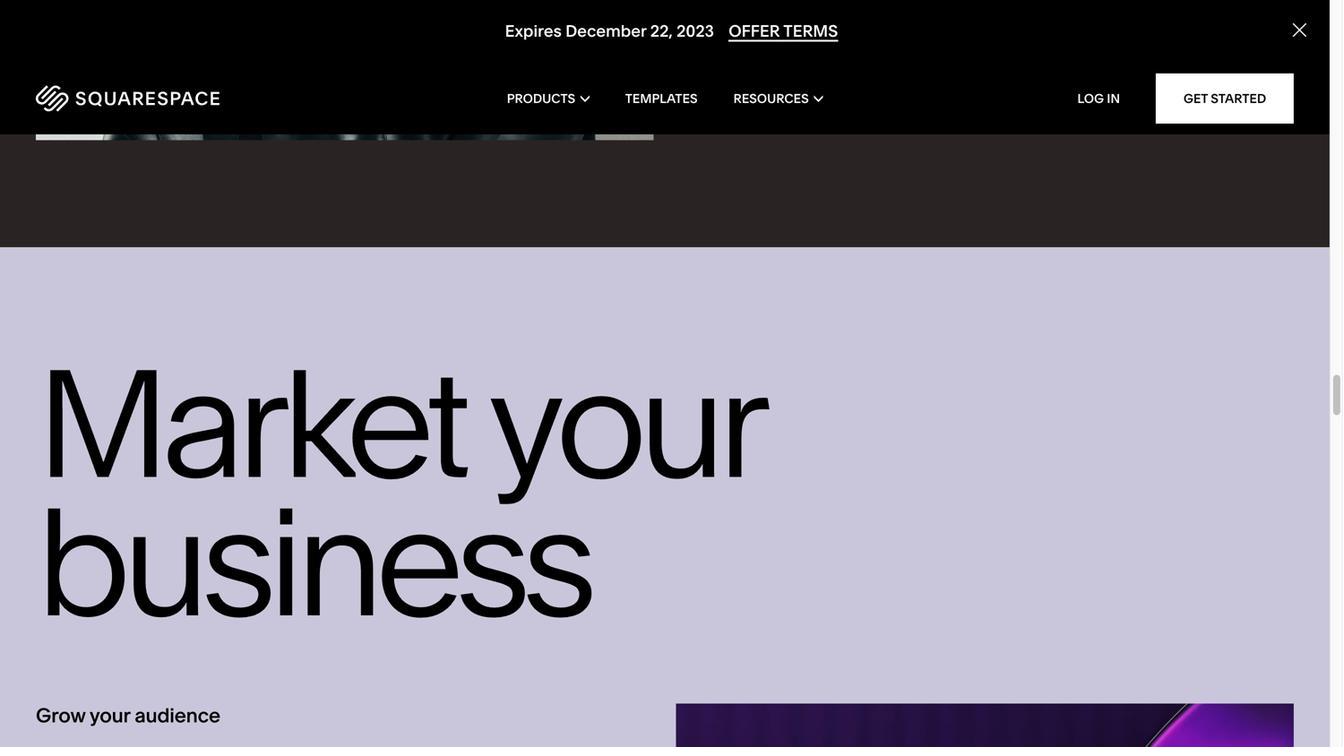 Task type: describe. For each thing, give the bounding box(es) containing it.
grow your audience
[[36, 704, 220, 728]]

your for audience
[[90, 704, 130, 728]]

grow
[[36, 704, 86, 728]]

log             in link
[[1078, 91, 1121, 106]]

offer terms link
[[729, 21, 839, 42]]

log             in
[[1078, 91, 1121, 106]]

2023
[[677, 21, 714, 41]]

an email displaying purple jello cake on a glass structure, illustrating email automation. image
[[676, 704, 1295, 748]]

started
[[1212, 91, 1267, 106]]

expires
[[505, 21, 562, 41]]

play video image
[[50, 96, 77, 123]]

in
[[1108, 91, 1121, 106]]

terms
[[784, 21, 839, 41]]

market your business
[[36, 333, 759, 654]]

your for business
[[488, 333, 759, 516]]



Task type: vqa. For each thing, say whether or not it's contained in the screenshot.
your within The Market Your Business
yes



Task type: locate. For each thing, give the bounding box(es) containing it.
log
[[1078, 91, 1105, 106]]

get started
[[1184, 91, 1267, 106]]

22,
[[651, 21, 673, 41]]

squarespace logo link
[[36, 85, 288, 112]]

get
[[1184, 91, 1209, 106]]

resources
[[734, 91, 809, 106]]

resources button
[[734, 63, 823, 134]]

get started link
[[1157, 74, 1295, 124]]

offer
[[729, 21, 780, 41]]

audience
[[135, 704, 220, 728]]

templates link
[[626, 63, 698, 134]]

your inside market your business
[[488, 333, 759, 516]]

templates
[[626, 91, 698, 106]]

your
[[488, 333, 759, 516], [90, 704, 130, 728]]

products
[[507, 91, 576, 106]]

1 horizontal spatial your
[[488, 333, 759, 516]]

0 horizontal spatial your
[[90, 704, 130, 728]]

1 vertical spatial your
[[90, 704, 130, 728]]

squarespace logo image
[[36, 85, 220, 112]]

market
[[36, 333, 464, 516]]

business
[[36, 471, 589, 654]]

expires december 22, 2023
[[505, 21, 714, 41]]

0 vertical spatial your
[[488, 333, 759, 516]]

offer terms
[[729, 21, 839, 41]]

products button
[[507, 63, 590, 134]]

december
[[566, 21, 647, 41]]



